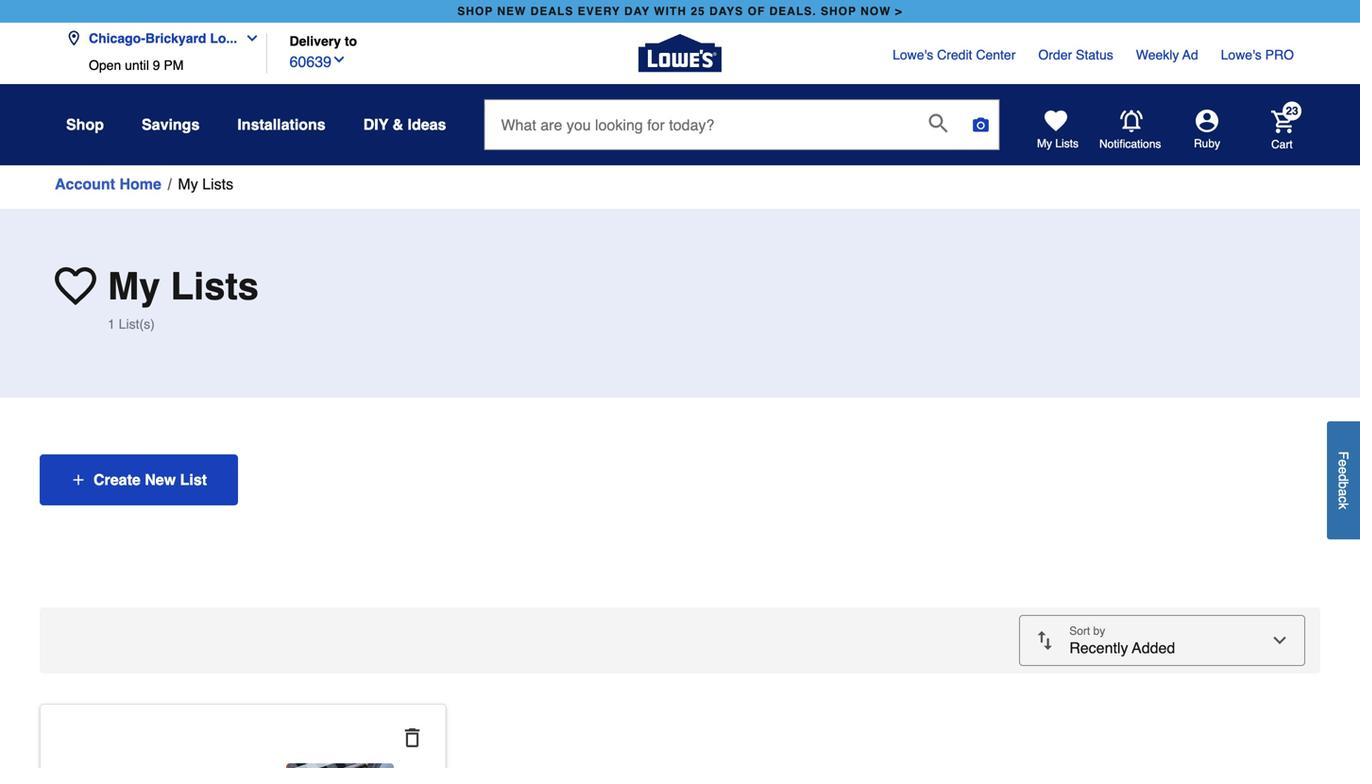 Task type: describe. For each thing, give the bounding box(es) containing it.
lowe's for lowe's pro
[[1222, 47, 1262, 62]]

open until 9 pm
[[89, 58, 184, 73]]

shop button
[[66, 108, 104, 142]]

2 e from the top
[[1337, 467, 1352, 474]]

c
[[1337, 496, 1352, 503]]

pro
[[1266, 47, 1295, 62]]

status
[[1076, 47, 1114, 62]]

trash image
[[403, 729, 422, 747]]

shop new deals every day with 25 days of deals. shop now >
[[458, 5, 903, 18]]

savings button
[[142, 108, 200, 142]]

lowe's credit center
[[893, 47, 1016, 62]]

k
[[1337, 503, 1352, 509]]

order status
[[1039, 47, 1114, 62]]

shop new deals every day with 25 days of deals. shop now > link
[[454, 0, 907, 23]]

ruby button
[[1162, 110, 1253, 151]]

chicago-brickyard lo... button
[[66, 19, 268, 58]]

a
[[1337, 489, 1352, 496]]

chevron down image
[[332, 52, 347, 67]]

1 e from the top
[[1337, 459, 1352, 467]]

f e e d b a c k
[[1337, 451, 1352, 509]]

center
[[977, 47, 1016, 62]]

account home
[[55, 175, 161, 193]]

60639
[[290, 53, 332, 70]]

lowe's credit center link
[[893, 45, 1016, 64]]

create new list button
[[40, 455, 238, 506]]

&
[[393, 116, 404, 133]]

chicago-brickyard lo...
[[89, 31, 237, 46]]

order status link
[[1039, 45, 1114, 64]]

9
[[153, 58, 160, 73]]

lo...
[[210, 31, 237, 46]]

order
[[1039, 47, 1073, 62]]

weekly
[[1137, 47, 1180, 62]]

deals.
[[770, 5, 817, 18]]

deals
[[531, 5, 574, 18]]

delivery to
[[290, 34, 357, 49]]

installations button
[[238, 108, 326, 142]]

chicago-
[[89, 31, 145, 46]]

23
[[1286, 104, 1299, 118]]

diy
[[364, 116, 389, 133]]

my lists main content
[[0, 165, 1361, 768]]

delivery
[[290, 34, 341, 49]]

lists inside my lists 1 list(s)
[[171, 265, 259, 308]]

1 horizontal spatial my lists
[[1038, 137, 1079, 150]]

2 horizontal spatial my
[[1038, 137, 1053, 150]]

account home link
[[55, 173, 161, 196]]

list(s)
[[119, 317, 155, 332]]

create
[[94, 471, 141, 489]]

>
[[896, 5, 903, 18]]

now
[[861, 5, 892, 18]]

plus image
[[71, 473, 86, 488]]

ruby
[[1194, 137, 1221, 150]]

installations
[[238, 116, 326, 133]]

brickyard
[[145, 31, 206, 46]]

my lists inside main content
[[178, 175, 233, 193]]

to
[[345, 34, 357, 49]]

Search Query text field
[[485, 100, 914, 149]]

lowe's home improvement lists image
[[1045, 110, 1068, 132]]

60639 button
[[290, 49, 347, 73]]

lowe's home improvement notification center image
[[1121, 110, 1143, 133]]

f e e d b a c k button
[[1328, 421, 1361, 539]]

weekly ad link
[[1137, 45, 1199, 64]]

savings
[[142, 116, 200, 133]]



Task type: locate. For each thing, give the bounding box(es) containing it.
1 horizontal spatial lowe's
[[1222, 47, 1262, 62]]

1 horizontal spatial shop
[[821, 5, 857, 18]]

shop
[[458, 5, 493, 18], [821, 5, 857, 18]]

2 shop from the left
[[821, 5, 857, 18]]

2 vertical spatial my
[[108, 265, 160, 308]]

my lists down 'lowe's home improvement lists' icon
[[1038, 137, 1079, 150]]

1 vertical spatial my
[[178, 175, 198, 193]]

25
[[691, 5, 706, 18]]

day
[[625, 5, 650, 18]]

None search field
[[484, 99, 1000, 168]]

lowe's left pro
[[1222, 47, 1262, 62]]

e up b on the bottom right
[[1337, 467, 1352, 474]]

my lists right the home on the left top of the page
[[178, 175, 233, 193]]

e up d
[[1337, 459, 1352, 467]]

lowe's pro link
[[1222, 45, 1295, 64]]

my lists link right the home on the left top of the page
[[178, 173, 233, 196]]

diy & ideas button
[[364, 108, 446, 142]]

e
[[1337, 459, 1352, 467], [1337, 467, 1352, 474]]

my lists link
[[1038, 110, 1079, 151], [178, 173, 233, 196]]

1 shop from the left
[[458, 5, 493, 18]]

0 horizontal spatial my
[[108, 265, 160, 308]]

lowe's pro
[[1222, 47, 1295, 62]]

my lists
[[1038, 137, 1079, 150], [178, 175, 233, 193]]

1 lowe's from the left
[[893, 47, 934, 62]]

camera image
[[972, 115, 991, 134]]

account
[[55, 175, 115, 193]]

open
[[89, 58, 121, 73]]

weekly ad
[[1137, 47, 1199, 62]]

my
[[1038, 137, 1053, 150], [178, 175, 198, 193], [108, 265, 160, 308]]

my right the home on the left top of the page
[[178, 175, 198, 193]]

until
[[125, 58, 149, 73]]

f
[[1337, 451, 1352, 459]]

credit
[[938, 47, 973, 62]]

0 vertical spatial my lists link
[[1038, 110, 1079, 151]]

1 vertical spatial my lists
[[178, 175, 233, 193]]

days
[[710, 5, 744, 18]]

every
[[578, 5, 621, 18]]

1
[[108, 317, 115, 332]]

my lists 1 list(s)
[[108, 265, 259, 332]]

2 vertical spatial lists
[[171, 265, 259, 308]]

ideas
[[408, 116, 446, 133]]

list
[[180, 471, 207, 489]]

shop left now at the top right
[[821, 5, 857, 18]]

notifications
[[1100, 137, 1162, 150]]

1 horizontal spatial my
[[178, 175, 198, 193]]

search image
[[929, 114, 948, 133]]

0 vertical spatial my lists
[[1038, 137, 1079, 150]]

new
[[145, 471, 176, 489]]

2 lowe's from the left
[[1222, 47, 1262, 62]]

0 horizontal spatial shop
[[458, 5, 493, 18]]

lowe's for lowe's credit center
[[893, 47, 934, 62]]

my inside my lists 1 list(s)
[[108, 265, 160, 308]]

pm
[[164, 58, 184, 73]]

new
[[497, 5, 527, 18]]

chevron down image
[[237, 31, 260, 46]]

0 horizontal spatial my lists link
[[178, 173, 233, 196]]

my lists link left notifications in the right of the page
[[1038, 110, 1079, 151]]

location image
[[66, 31, 81, 46]]

1 vertical spatial my lists link
[[178, 173, 233, 196]]

0 vertical spatial my
[[1038, 137, 1053, 150]]

0 vertical spatial lists
[[1056, 137, 1079, 150]]

cart
[[1272, 138, 1293, 151]]

lowe's
[[893, 47, 934, 62], [1222, 47, 1262, 62]]

1 vertical spatial lists
[[202, 175, 233, 193]]

d
[[1337, 474, 1352, 482]]

diy & ideas
[[364, 116, 446, 133]]

0 horizontal spatial my lists
[[178, 175, 233, 193]]

create new list
[[94, 471, 207, 489]]

my lists link inside main content
[[178, 173, 233, 196]]

with
[[654, 5, 687, 18]]

ad
[[1183, 47, 1199, 62]]

my down 'lowe's home improvement lists' icon
[[1038, 137, 1053, 150]]

1 horizontal spatial my lists link
[[1038, 110, 1079, 151]]

shop left new
[[458, 5, 493, 18]]

of
[[748, 5, 766, 18]]

0 horizontal spatial lowe's
[[893, 47, 934, 62]]

my up list(s)
[[108, 265, 160, 308]]

lowe's left credit
[[893, 47, 934, 62]]

b
[[1337, 481, 1352, 489]]

shop
[[66, 116, 104, 133]]

lowe's home improvement logo image
[[639, 12, 722, 95]]

lists
[[1056, 137, 1079, 150], [202, 175, 233, 193], [171, 265, 259, 308]]

lowe's home improvement cart image
[[1272, 110, 1295, 133]]

home
[[119, 175, 161, 193]]



Task type: vqa. For each thing, say whether or not it's contained in the screenshot.
bonus 12v car vacuum 16-gallons 6.5-hp corded wet/dry shop vacuum with accessories included "image"
no



